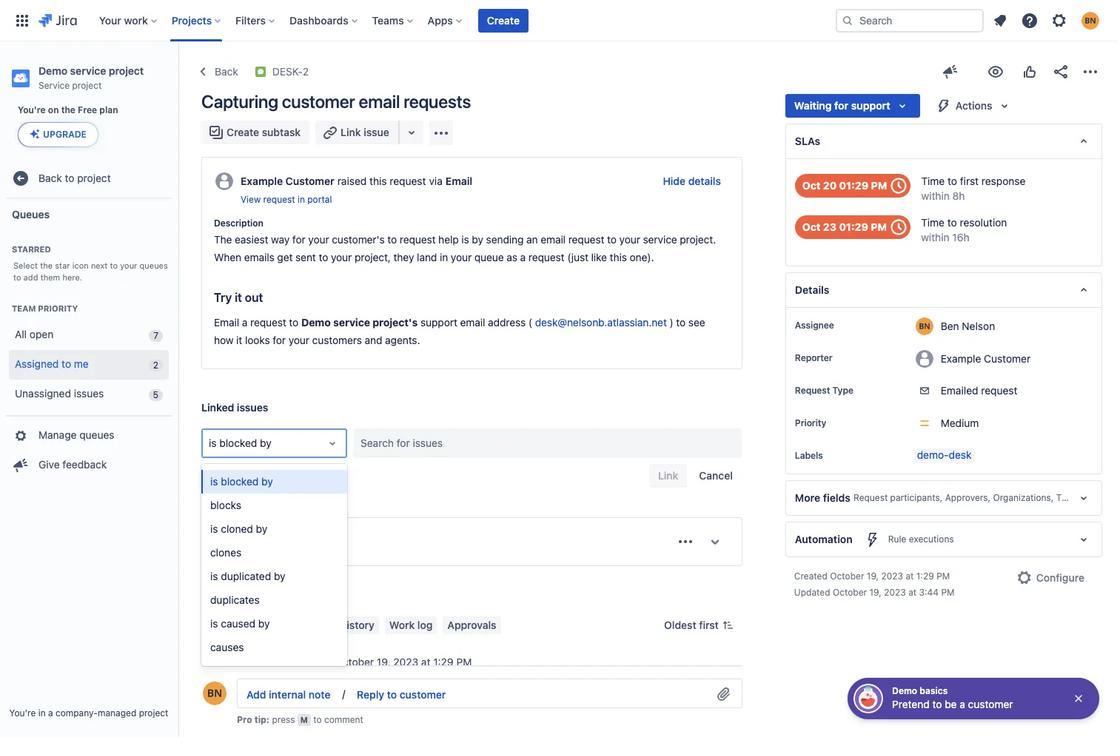 Task type: describe. For each thing, give the bounding box(es) containing it.
customer's
[[332, 233, 385, 246]]

a up looks in the left of the page
[[242, 316, 248, 329]]

m
[[301, 716, 308, 725]]

apps button
[[423, 9, 468, 32]]

pm up 3:44
[[937, 571, 951, 582]]

your inside starred select the star icon next to your queues to add them here.
[[120, 261, 137, 270]]

by right duplicated at the bottom
[[274, 570, 286, 583]]

free
[[78, 104, 97, 116]]

your down help
[[451, 251, 472, 264]]

copy link to comment image
[[475, 656, 487, 667]]

they inside the easiest way for your customer's to request help is by sending an email request to your service project. when emails get sent to your project, they land in your queue as a request (just like this one).
[[394, 251, 414, 264]]

demo-desk link
[[915, 449, 975, 464]]

log
[[418, 619, 433, 632]]

pm right 3:44
[[942, 587, 955, 599]]

hide details
[[663, 175, 721, 187]]

your up "one)." on the top of page
[[620, 233, 641, 246]]

issues for unassigned issues
[[74, 388, 104, 400]]

customer inside demo basics pretend to be a customer
[[969, 699, 1014, 711]]

updated
[[795, 587, 831, 599]]

in left the touch
[[622, 676, 630, 689]]

the for on
[[61, 104, 75, 116]]

help
[[439, 233, 459, 246]]

in left portal
[[298, 194, 305, 205]]

2 vertical spatial at
[[421, 656, 431, 669]]

1 vertical spatial issue
[[284, 467, 309, 479]]

add internal note button
[[238, 683, 340, 707]]

create linked issue button
[[193, 465, 318, 482]]

slas element
[[786, 124, 1103, 159]]

manage queues
[[39, 429, 114, 442]]

request up land
[[400, 233, 436, 246]]

blocks
[[210, 499, 241, 512]]

for
[[488, 676, 503, 689]]

0 vertical spatial it
[[235, 291, 242, 305]]

request down an
[[529, 251, 565, 264]]

add
[[23, 272, 38, 282]]

delete
[[265, 716, 297, 729]]

looks
[[245, 334, 270, 347]]

for inside dropdown button
[[835, 99, 849, 112]]

back to project
[[39, 172, 111, 184]]

reply
[[357, 689, 385, 701]]

for inside the easiest way for your customer's to request help is by sending an email request to your service project. when emails get sent to your project, they land in your queue as a request (just like this one).
[[293, 233, 306, 246]]

for right "search"
[[397, 437, 410, 450]]

to inside team priority group
[[62, 358, 71, 370]]

description
[[214, 218, 263, 229]]

hide details button
[[654, 170, 730, 193]]

by right cloned
[[256, 523, 268, 536]]

demo-desk
[[918, 449, 972, 462]]

work log
[[390, 619, 433, 632]]

5
[[153, 389, 159, 400]]

watch options: you are not watching this issue, 0 people watching image
[[987, 63, 1005, 81]]

to inside demo basics pretend to be a customer
[[933, 699, 943, 711]]

1 vertical spatial 1:29
[[434, 656, 454, 669]]

rule
[[889, 534, 907, 545]]

automation element
[[786, 522, 1103, 558]]

desk-2
[[272, 65, 309, 78]]

all for all
[[244, 619, 256, 632]]

press
[[272, 715, 295, 726]]

in inside the easiest way for your customer's to request help is by sending an email request to your service project. when emails get sent to your project, they land in your queue as a request (just like this one).
[[440, 251, 448, 264]]

1 vertical spatial october
[[833, 587, 868, 599]]

create for create subtask
[[227, 126, 259, 139]]

the for select
[[40, 261, 53, 270]]

is left only
[[359, 676, 367, 689]]

view
[[241, 194, 261, 205]]

configure
[[1037, 572, 1085, 585]]

your inside the ) to see how it looks for your customers and agents.
[[289, 334, 310, 347]]

similar requests
[[214, 536, 294, 548]]

in left company-
[[38, 708, 46, 719]]

1 vertical spatial 19,
[[870, 587, 882, 599]]

add
[[247, 689, 266, 701]]

request type
[[795, 385, 854, 396]]

details
[[689, 175, 721, 187]]

be
[[945, 699, 957, 711]]

first inside button
[[700, 619, 719, 632]]

within inside 'time to first response within 8h'
[[922, 190, 950, 202]]

01:29 for 20
[[840, 179, 869, 192]]

you're for you're on the free plan
[[18, 104, 46, 116]]

desk@nelsonb.atlassian.net
[[535, 316, 667, 329]]

first inside 'time to first response within 8h'
[[961, 175, 979, 187]]

ben nelson
[[941, 320, 996, 332]]

email a request to demo service project's support email address ( desk@nelsonb.atlassian.net
[[214, 316, 667, 329]]

group containing manage queues
[[6, 415, 172, 485]]

land
[[417, 251, 437, 264]]

back for back to project
[[39, 172, 62, 184]]

emailed request
[[941, 384, 1018, 397]]

queue
[[475, 251, 504, 264]]

portal
[[308, 194, 332, 205]]

issues for linked issues
[[237, 402, 268, 414]]

is inside the easiest way for your customer's to request help is by sending an email request to your service project. when emails get sent to your project, they land in your queue as a request (just like this one).
[[462, 233, 469, 246]]

next
[[91, 261, 108, 270]]

actions
[[956, 99, 993, 112]]

demo for demo service project
[[39, 64, 67, 77]]

a inside the easiest way for your customer's to request help is by sending an email request to your service project. when emails get sent to your project, they land in your queue as a request (just like this one).
[[521, 251, 526, 264]]

add app image
[[432, 124, 450, 142]]

customer for example customer raised this request via email
[[286, 175, 335, 187]]

they inside but wait, the conversation is only just getting started. for your customers, getting in touch is as easy as responding to the notification they receive in their email inbox.
[[376, 694, 397, 707]]

an
[[527, 233, 538, 246]]

project.
[[680, 233, 716, 246]]

actions button
[[927, 94, 1023, 118]]

the up "m" at the left bottom of page
[[302, 694, 318, 707]]

example for example customer
[[941, 352, 982, 365]]

create subtask button
[[201, 121, 310, 144]]

your down customer's
[[331, 251, 352, 264]]

project up free on the top left of page
[[72, 80, 102, 91]]

cloned
[[221, 523, 253, 536]]

all for all open
[[15, 328, 27, 341]]

0 vertical spatial blocked
[[219, 437, 257, 450]]

work
[[390, 619, 415, 632]]

notifications image
[[992, 11, 1010, 29]]

example for example customer raised this request via email
[[241, 175, 283, 187]]

pm left copy link to comment icon
[[457, 656, 472, 669]]

demo for demo basics
[[893, 686, 918, 697]]

get
[[277, 251, 293, 264]]

email inside the easiest way for your customer's to request help is by sending an email request to your service project. when emails get sent to your project, they land in your queue as a request (just like this one).
[[541, 233, 566, 246]]

newest first image
[[722, 620, 734, 632]]

service inside demo service project service project
[[70, 64, 106, 77]]

duplicated
[[221, 570, 271, 583]]

select
[[13, 261, 38, 270]]

relates to
[[210, 665, 255, 678]]

0 vertical spatial 2023
[[882, 571, 904, 582]]

sending
[[486, 233, 524, 246]]

sent
[[296, 251, 316, 264]]

1 vertical spatial is blocked by
[[210, 476, 273, 488]]

history
[[339, 619, 375, 632]]

request left "via"
[[390, 175, 426, 187]]

2 vertical spatial 2023
[[394, 656, 419, 669]]

request up looks in the left of the page
[[250, 316, 286, 329]]

give feedback image
[[942, 63, 960, 81]]

customer for example customer
[[985, 352, 1031, 365]]

dashboards
[[290, 14, 349, 26]]

comment
[[324, 715, 364, 726]]

desk@nelsonb.atlassian.net link
[[535, 316, 667, 329]]

but
[[234, 676, 250, 689]]

1 vertical spatial 2023
[[885, 587, 907, 599]]

add internal note
[[247, 689, 331, 701]]

medium
[[941, 417, 980, 430]]

try it out
[[214, 291, 263, 305]]

easy
[[686, 676, 708, 689]]

customer inside button
[[400, 689, 446, 701]]

2 horizontal spatial as
[[711, 676, 722, 689]]

2 inside team priority group
[[153, 360, 159, 371]]

is left cloned
[[210, 523, 218, 536]]

search image
[[842, 14, 854, 26]]

you're in a company-managed project
[[9, 708, 168, 719]]

edit button
[[234, 716, 253, 730]]

by right caused
[[258, 618, 270, 630]]

it inside the ) to see how it looks for your customers and agents.
[[236, 334, 242, 347]]

back to project link
[[6, 164, 172, 193]]

0 vertical spatial requests
[[404, 91, 471, 112]]

assignee
[[795, 320, 835, 331]]

history button
[[335, 617, 379, 635]]

filters button
[[231, 9, 281, 32]]

waiting
[[795, 99, 832, 112]]

all button
[[240, 617, 261, 635]]

starred select the star icon next to your queues to add them here.
[[12, 245, 168, 282]]

work log button
[[385, 617, 437, 635]]

create subtask
[[227, 126, 301, 139]]

one).
[[630, 251, 654, 264]]

1 horizontal spatial as
[[673, 676, 684, 689]]

pm right 20
[[872, 179, 888, 192]]

0 vertical spatial at
[[906, 571, 914, 582]]

example customer
[[941, 352, 1031, 365]]

similar
[[214, 536, 248, 548]]

by inside the easiest way for your customer's to request help is by sending an email request to your service project. when emails get sent to your project, they land in your queue as a request (just like this one).
[[472, 233, 484, 246]]

0 horizontal spatial email
[[214, 316, 239, 329]]

2 inside desk-2 'link'
[[303, 65, 309, 78]]

the for wait,
[[278, 676, 293, 689]]

is down the linked
[[209, 437, 217, 450]]

your profile and settings image
[[1082, 11, 1100, 29]]

01:29 for 23
[[840, 221, 869, 233]]

request inside view request in portal link
[[263, 194, 295, 205]]

team priority group
[[6, 288, 172, 415]]

menu bar containing all
[[237, 617, 504, 635]]

example customer raised this request via email
[[241, 175, 473, 187]]

time for time to resolution within 16h
[[922, 216, 945, 229]]

(just
[[568, 251, 589, 264]]

oct for oct 23 01:29 pm
[[803, 221, 821, 233]]

service request image
[[255, 66, 266, 78]]

1 horizontal spatial email
[[446, 175, 473, 187]]

0 vertical spatial october
[[831, 571, 865, 582]]



Task type: vqa. For each thing, say whether or not it's contained in the screenshot.
within in Time to resolution within 16h
yes



Task type: locate. For each thing, give the bounding box(es) containing it.
within inside "time to resolution within 16h"
[[922, 231, 950, 244]]

customer left their
[[400, 689, 446, 701]]

service up 'customers'
[[333, 316, 370, 329]]

1 vertical spatial service
[[643, 233, 678, 246]]

back for back
[[215, 65, 238, 78]]

demo inside demo basics pretend to be a customer
[[893, 686, 918, 697]]

october up only
[[335, 656, 374, 669]]

clockicon image
[[888, 174, 911, 198], [888, 216, 911, 239]]

edit
[[234, 716, 253, 729]]

all open
[[15, 328, 54, 341]]

back up capturing
[[215, 65, 238, 78]]

approvals button
[[443, 617, 501, 635]]

link web pages and more image
[[403, 124, 421, 141]]

when
[[214, 251, 242, 264]]

1 horizontal spatial getting
[[585, 676, 619, 689]]

1 vertical spatial example
[[941, 352, 982, 365]]

oct for oct 20 01:29 pm
[[803, 179, 821, 192]]

1 oct from the top
[[803, 179, 821, 192]]

emails
[[244, 251, 275, 264]]

sidebar navigation image
[[161, 59, 194, 89]]

duplicates
[[210, 594, 260, 607]]

show image
[[704, 530, 727, 554]]

internal
[[269, 689, 306, 701]]

clockicon image for oct 20 01:29 pm
[[888, 174, 911, 198]]

1 vertical spatial all
[[244, 619, 256, 632]]

0 vertical spatial email
[[446, 175, 473, 187]]

0 vertical spatial 2
[[303, 65, 309, 78]]

1:29 inside created october 19, 2023 at 1:29 pm updated october 19, 2023 at 3:44 pm
[[917, 571, 935, 582]]

demo inside demo service project service project
[[39, 64, 67, 77]]

close image
[[1073, 693, 1085, 705]]

this inside the easiest way for your customer's to request help is by sending an email request to your service project. when emails get sent to your project, they land in your queue as a request (just like this one).
[[610, 251, 627, 264]]

it right how
[[236, 334, 242, 347]]

oldest first button
[[656, 617, 743, 635]]

0 horizontal spatial customer
[[286, 175, 335, 187]]

demo-
[[918, 449, 949, 462]]

priority pin to top. only you can see pinned fields. image
[[830, 418, 842, 430]]

you're
[[18, 104, 46, 116], [9, 708, 36, 719]]

to inside "time to resolution within 16h"
[[948, 216, 958, 229]]

they down only
[[376, 694, 397, 707]]

project right managed
[[139, 708, 168, 719]]

0 vertical spatial within
[[922, 190, 950, 202]]

banner containing your work
[[0, 0, 1118, 41]]

0 vertical spatial priority
[[38, 303, 78, 313]]

getting
[[412, 676, 446, 689], [585, 676, 619, 689]]

note
[[309, 689, 331, 701]]

oct left 20
[[803, 179, 821, 192]]

the easiest way for your customer's to request help is by sending an email request to your service project. when emails get sent to your project, they land in your queue as a request (just like this one).
[[214, 233, 719, 264]]

link issue button
[[316, 121, 400, 144]]

0 horizontal spatial priority
[[38, 303, 78, 313]]

time inside 'time to first response within 8h'
[[922, 175, 945, 187]]

1 horizontal spatial requests
[[404, 91, 471, 112]]

customer
[[286, 175, 335, 187], [985, 352, 1031, 365]]

0 vertical spatial you're
[[18, 104, 46, 116]]

by up the linked
[[260, 437, 272, 450]]

you're for you're in a company-managed project
[[9, 708, 36, 719]]

unassigned issues
[[15, 388, 104, 400]]

0 horizontal spatial 1:29
[[434, 656, 454, 669]]

causes
[[210, 642, 244, 654]]

1 vertical spatial blocked
[[221, 476, 259, 488]]

all inside button
[[244, 619, 256, 632]]

oct 23 01:29 pm
[[803, 221, 888, 233]]

the inside starred select the star icon next to your queues to add them here.
[[40, 261, 53, 270]]

None text field
[[209, 436, 212, 451]]

1 horizontal spatial first
[[961, 175, 979, 187]]

open image
[[324, 435, 342, 453]]

clockicon image for oct 23 01:29 pm
[[888, 216, 911, 239]]

jira image
[[39, 11, 77, 29], [39, 11, 77, 29]]

1 vertical spatial create
[[227, 126, 259, 139]]

to inside 'time to first response within 8h'
[[948, 175, 958, 187]]

this right the like on the right
[[610, 251, 627, 264]]

0 horizontal spatial requests
[[251, 536, 294, 548]]

as down sending
[[507, 251, 518, 264]]

2 horizontal spatial customer
[[969, 699, 1014, 711]]

1 vertical spatial this
[[610, 251, 627, 264]]

try
[[214, 291, 232, 305]]

project
[[109, 64, 144, 77], [72, 80, 102, 91], [77, 172, 111, 184], [139, 708, 168, 719]]

is right help
[[462, 233, 469, 246]]

1 vertical spatial queues
[[79, 429, 114, 442]]

create inside primary element
[[487, 14, 520, 26]]

0 vertical spatial customer
[[286, 175, 335, 187]]

1 clockicon image from the top
[[888, 174, 911, 198]]

1 horizontal spatial all
[[244, 619, 256, 632]]

email up how
[[214, 316, 239, 329]]

linked issues
[[201, 402, 268, 414]]

queues right the next
[[140, 261, 168, 270]]

details
[[795, 284, 830, 296]]

1 vertical spatial demo
[[301, 316, 331, 329]]

1 vertical spatial time
[[922, 216, 945, 229]]

the
[[214, 233, 232, 246]]

1 vertical spatial issues
[[237, 402, 268, 414]]

2 up capturing customer email requests
[[303, 65, 309, 78]]

2 horizontal spatial demo
[[893, 686, 918, 697]]

0 vertical spatial create
[[487, 14, 520, 26]]

is up blocks
[[210, 476, 218, 488]]

1 horizontal spatial 2
[[303, 65, 309, 78]]

star
[[55, 261, 70, 270]]

within 8h button
[[922, 189, 966, 204]]

1 time from the top
[[922, 175, 945, 187]]

) to see how it looks for your customers and agents.
[[214, 316, 708, 347]]

email right an
[[541, 233, 566, 246]]

reply to customer
[[357, 689, 446, 701]]

email left the address
[[460, 316, 485, 329]]

but wait, the conversation is only just getting started. for your customers, getting in touch is as easy as responding to the notification they receive in their email inbox.
[[234, 676, 725, 707]]

they left land
[[394, 251, 414, 264]]

is down clones
[[210, 570, 218, 583]]

search
[[361, 437, 394, 450]]

desk
[[949, 449, 972, 462]]

within left 16h
[[922, 231, 950, 244]]

01:29
[[840, 179, 869, 192], [840, 221, 869, 233]]

(
[[529, 316, 533, 329]]

time inside "time to resolution within 16h"
[[922, 216, 945, 229]]

0 vertical spatial support
[[852, 99, 891, 112]]

manage queues button
[[6, 421, 172, 451]]

apps
[[428, 14, 453, 26]]

queues
[[12, 208, 50, 220]]

in left their
[[437, 694, 445, 707]]

time for time to first response within 8h
[[922, 175, 945, 187]]

linked
[[252, 467, 281, 479]]

for right looks in the left of the page
[[273, 334, 286, 347]]

create down capturing
[[227, 126, 259, 139]]

demo up 'customers'
[[301, 316, 331, 329]]

1 vertical spatial it
[[236, 334, 242, 347]]

0 vertical spatial issues
[[74, 388, 104, 400]]

0 vertical spatial issue
[[364, 126, 389, 139]]

starred group
[[6, 229, 172, 288]]

1 vertical spatial support
[[421, 316, 458, 329]]

request
[[390, 175, 426, 187], [263, 194, 295, 205], [400, 233, 436, 246], [569, 233, 605, 246], [529, 251, 565, 264], [250, 316, 286, 329], [982, 384, 1018, 397]]

more fields element
[[786, 481, 1103, 516]]

1 vertical spatial within
[[922, 231, 950, 244]]

your work
[[99, 14, 148, 26]]

0 horizontal spatial all
[[15, 328, 27, 341]]

is caused by
[[210, 618, 270, 630]]

1 horizontal spatial issue
[[364, 126, 389, 139]]

at left 3:44
[[909, 587, 917, 599]]

labels
[[795, 450, 824, 462]]

0 horizontal spatial back
[[39, 172, 62, 184]]

2 horizontal spatial issues
[[413, 437, 443, 450]]

blocked up blocks
[[221, 476, 259, 488]]

1 vertical spatial back
[[39, 172, 62, 184]]

0 vertical spatial 1:29
[[917, 571, 935, 582]]

queues inside manage queues "button"
[[79, 429, 114, 442]]

type
[[833, 385, 854, 396]]

time up within 16h button
[[922, 216, 945, 229]]

way
[[271, 233, 290, 246]]

1 getting from the left
[[412, 676, 446, 689]]

issue right link
[[364, 126, 389, 139]]

0 horizontal spatial example
[[241, 175, 283, 187]]

demo up 'service'
[[39, 64, 67, 77]]

create for create
[[487, 14, 520, 26]]

clockicon image left within 8h button
[[888, 174, 911, 198]]

queues inside starred select the star icon next to your queues to add them here.
[[140, 261, 168, 270]]

in
[[298, 194, 305, 205], [440, 251, 448, 264], [622, 676, 630, 689], [437, 694, 445, 707], [38, 708, 46, 719]]

for inside the ) to see how it looks for your customers and agents.
[[273, 334, 286, 347]]

1 vertical spatial priority
[[795, 418, 827, 429]]

within
[[922, 190, 950, 202], [922, 231, 950, 244]]

in right land
[[440, 251, 448, 264]]

priority left "priority pin to top. only you can see pinned fields." image
[[795, 418, 827, 429]]

2 up 5
[[153, 360, 159, 371]]

priority inside group
[[38, 303, 78, 313]]

0 horizontal spatial first
[[700, 619, 719, 632]]

copy link to issue image
[[306, 65, 318, 77]]

project inside back to project link
[[77, 172, 111, 184]]

Search field
[[836, 9, 984, 32]]

out
[[245, 291, 263, 305]]

1 horizontal spatial issues
[[237, 402, 268, 414]]

1 vertical spatial at
[[909, 587, 917, 599]]

1 vertical spatial 2
[[153, 360, 159, 371]]

view request in portal
[[241, 194, 332, 205]]

2 getting from the left
[[585, 676, 619, 689]]

oct
[[803, 179, 821, 192], [803, 221, 821, 233]]

0 vertical spatial example
[[241, 175, 283, 187]]

vote options: no one has voted for this issue yet. image
[[1022, 63, 1039, 81]]

oct left the 23
[[803, 221, 821, 233]]

01:29 right the 23
[[840, 221, 869, 233]]

getting left the touch
[[585, 676, 619, 689]]

all down duplicates
[[244, 619, 256, 632]]

demo up the 'pretend'
[[893, 686, 918, 697]]

pretend
[[893, 699, 930, 711]]

team priority
[[12, 303, 78, 313]]

plan
[[100, 104, 118, 116]]

0 vertical spatial back
[[215, 65, 238, 78]]

0 vertical spatial this
[[370, 175, 387, 187]]

upgrade
[[43, 129, 87, 140]]

service up free on the top left of page
[[70, 64, 106, 77]]

primary element
[[9, 0, 836, 41]]

2023 left 3:44
[[885, 587, 907, 599]]

tip:
[[255, 715, 270, 726]]

details element
[[786, 273, 1103, 308]]

project's
[[373, 316, 418, 329]]

for right way
[[293, 233, 306, 246]]

issues down me
[[74, 388, 104, 400]]

1 horizontal spatial example
[[941, 352, 982, 365]]

customer up emailed request
[[985, 352, 1031, 365]]

create up blocks
[[216, 467, 249, 479]]

0 horizontal spatial issue
[[284, 467, 309, 479]]

at down rule executions
[[906, 571, 914, 582]]

2 within from the top
[[922, 231, 950, 244]]

1 horizontal spatial 1:29
[[917, 571, 935, 582]]

customer up portal
[[286, 175, 335, 187]]

oldest first
[[665, 619, 719, 632]]

support inside "waiting for support" dropdown button
[[852, 99, 891, 112]]

via
[[429, 175, 443, 187]]

0 horizontal spatial 2
[[153, 360, 159, 371]]

email right "via"
[[446, 175, 473, 187]]

0 vertical spatial oct
[[803, 179, 821, 192]]

email inside but wait, the conversation is only just getting started. for your customers, getting in touch is as easy as responding to the notification they receive in their email inbox.
[[472, 694, 497, 707]]

2 vertical spatial service
[[333, 316, 370, 329]]

0 vertical spatial service
[[70, 64, 106, 77]]

1:29 up started.
[[434, 656, 454, 669]]

1 horizontal spatial service
[[333, 316, 370, 329]]

1 horizontal spatial customer
[[985, 352, 1031, 365]]

service up "one)." on the top of page
[[643, 233, 678, 246]]

1 horizontal spatial priority
[[795, 418, 827, 429]]

at down log
[[421, 656, 431, 669]]

link issue
[[341, 126, 389, 139]]

banner
[[0, 0, 1118, 41]]

0 vertical spatial time
[[922, 175, 945, 187]]

2 01:29 from the top
[[840, 221, 869, 233]]

2 vertical spatial create
[[216, 467, 249, 479]]

your inside but wait, the conversation is only just getting started. for your customers, getting in touch is as easy as responding to the notification they receive in their email inbox.
[[506, 676, 527, 689]]

2 vertical spatial issues
[[413, 437, 443, 450]]

your left 'customers'
[[289, 334, 310, 347]]

1 01:29 from the top
[[840, 179, 869, 192]]

is down activity
[[210, 618, 218, 630]]

1 horizontal spatial back
[[215, 65, 238, 78]]

link
[[341, 126, 361, 139]]

actions image
[[1082, 63, 1100, 81]]

create for create linked issue
[[216, 467, 249, 479]]

01:29 right 20
[[840, 179, 869, 192]]

ben
[[941, 320, 960, 332]]

1 horizontal spatial demo
[[301, 316, 331, 329]]

share image
[[1053, 63, 1070, 81]]

2 time from the top
[[922, 216, 945, 229]]

email up link issue
[[359, 91, 400, 112]]

is right the touch
[[662, 676, 670, 689]]

settings image
[[1051, 11, 1069, 29]]

1 horizontal spatial customer
[[400, 689, 446, 701]]

first up the 8h
[[961, 175, 979, 187]]

slas
[[795, 135, 821, 147]]

a inside demo basics pretend to be a customer
[[960, 699, 966, 711]]

0 horizontal spatial this
[[370, 175, 387, 187]]

your
[[99, 14, 121, 26]]

appswitcher icon image
[[13, 11, 31, 29]]

issues right "search"
[[413, 437, 443, 450]]

their
[[448, 694, 469, 707]]

resolution
[[960, 216, 1008, 229]]

help image
[[1022, 11, 1039, 29]]

service inside the easiest way for your customer's to request help is by sending an email request to your service project. when emails get sent to your project, they land in your queue as a request (just like this one).
[[643, 233, 678, 246]]

company-
[[56, 708, 98, 719]]

0 horizontal spatial getting
[[412, 676, 446, 689]]

dashboards button
[[285, 9, 363, 32]]

0 horizontal spatial customer
[[282, 91, 355, 112]]

profile image of ben nelson image
[[203, 682, 227, 706]]

2 vertical spatial demo
[[893, 686, 918, 697]]

the right the wait,
[[278, 676, 293, 689]]

is blocked by up create linked issue button
[[209, 437, 272, 450]]

conversation
[[296, 676, 357, 689]]

a down sending
[[521, 251, 526, 264]]

1 horizontal spatial support
[[852, 99, 891, 112]]

23
[[824, 221, 837, 233]]

1 vertical spatial requests
[[251, 536, 294, 548]]

2 clockicon image from the top
[[888, 216, 911, 239]]

0 vertical spatial 19,
[[867, 571, 879, 582]]

2 vertical spatial 19,
[[377, 656, 391, 669]]

0 horizontal spatial issues
[[74, 388, 104, 400]]

as inside the easiest way for your customer's to request help is by sending an email request to your service project. when emails get sent to your project, they land in your queue as a request (just like this one).
[[507, 251, 518, 264]]

for
[[835, 99, 849, 112], [293, 233, 306, 246], [273, 334, 286, 347], [397, 437, 410, 450]]

you're left on
[[18, 104, 46, 116]]

reply to customer button
[[348, 683, 455, 707]]

requests right 'similar'
[[251, 536, 294, 548]]

2 oct from the top
[[803, 221, 821, 233]]

a right the be
[[960, 699, 966, 711]]

/
[[340, 688, 348, 700]]

this right the raised
[[370, 175, 387, 187]]

0 vertical spatial queues
[[140, 261, 168, 270]]

see
[[689, 316, 706, 329]]

group
[[6, 415, 172, 485]]

team
[[12, 303, 36, 313]]

the
[[61, 104, 75, 116], [40, 261, 53, 270], [278, 676, 293, 689], [302, 694, 318, 707]]

7
[[153, 330, 159, 341]]

pm right the 23
[[871, 221, 888, 233]]

issues inside team priority group
[[74, 388, 104, 400]]

menu bar
[[237, 617, 504, 635]]

queues
[[140, 261, 168, 270], [79, 429, 114, 442]]

2 vertical spatial october
[[335, 656, 374, 669]]

all left open
[[15, 328, 27, 341]]

support right waiting
[[852, 99, 891, 112]]

request down example customer
[[982, 384, 1018, 397]]

inbox.
[[500, 694, 528, 707]]

all inside team priority group
[[15, 328, 27, 341]]

0 vertical spatial all
[[15, 328, 27, 341]]

0 vertical spatial demo
[[39, 64, 67, 77]]

1 vertical spatial oct
[[803, 221, 821, 233]]

the right on
[[61, 104, 75, 116]]

priority up open
[[38, 303, 78, 313]]

a left company-
[[48, 708, 53, 719]]

by up queue
[[472, 233, 484, 246]]

by up is cloned by
[[262, 476, 273, 488]]

your work button
[[95, 9, 163, 32]]

1 vertical spatial clockicon image
[[888, 216, 911, 239]]

as right easy
[[711, 676, 722, 689]]

add attachment image
[[715, 686, 733, 704]]

issues
[[74, 388, 104, 400], [237, 402, 268, 414], [413, 437, 443, 450]]

pro
[[237, 715, 252, 726]]

request up (just
[[569, 233, 605, 246]]

project,
[[355, 251, 391, 264]]

your right the next
[[120, 261, 137, 270]]

1 within from the top
[[922, 190, 950, 202]]

project up plan
[[109, 64, 144, 77]]

0 vertical spatial 01:29
[[840, 179, 869, 192]]

0 vertical spatial first
[[961, 175, 979, 187]]

executions
[[909, 534, 955, 545]]

give feedback
[[39, 459, 107, 471]]

it right try
[[235, 291, 242, 305]]

your up sent
[[308, 233, 329, 246]]

2 horizontal spatial service
[[643, 233, 678, 246]]

to inside but wait, the conversation is only just getting started. for your customers, getting in touch is as easy as responding to the notification they receive in their email inbox.
[[290, 694, 300, 707]]

to inside the ) to see how it looks for your customers and agents.
[[677, 316, 686, 329]]

0 vertical spatial clockicon image
[[888, 174, 911, 198]]

to inside button
[[387, 689, 397, 701]]

example up the emailed
[[941, 352, 982, 365]]

1 horizontal spatial this
[[610, 251, 627, 264]]

customers
[[312, 334, 362, 347]]

0 vertical spatial is blocked by
[[209, 437, 272, 450]]

within left the 8h
[[922, 190, 950, 202]]

support right project's
[[421, 316, 458, 329]]



